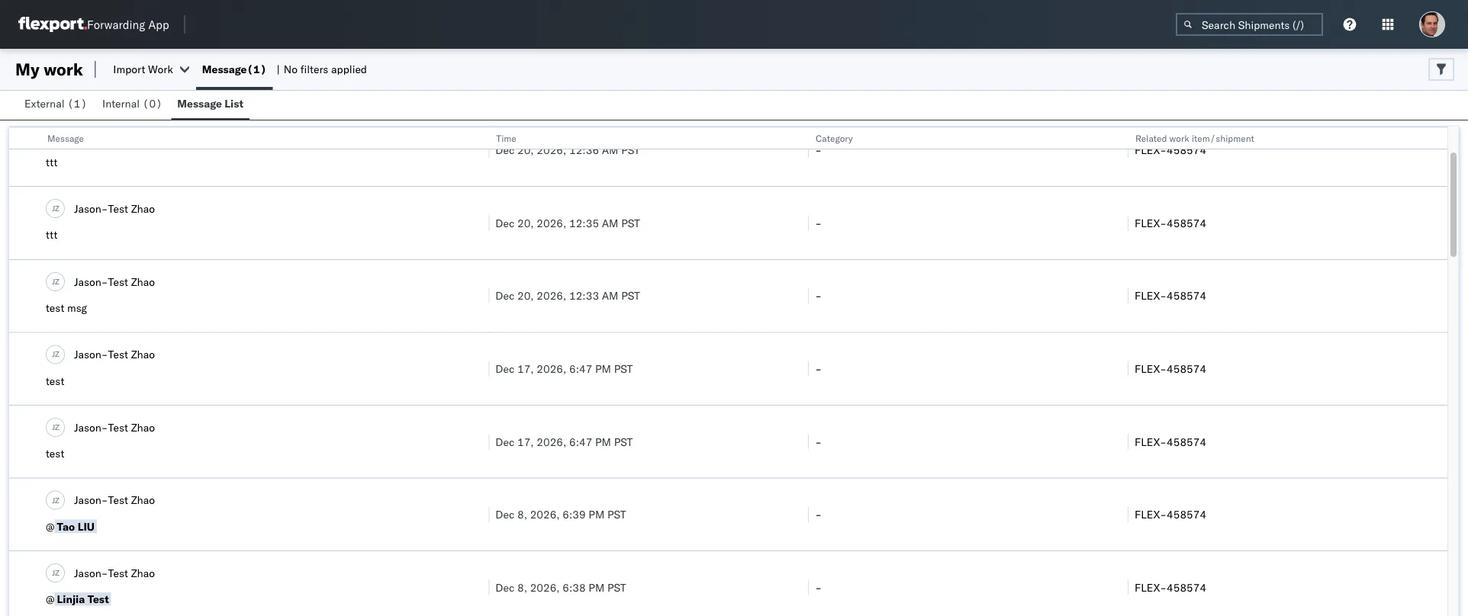 Task type: vqa. For each thing, say whether or not it's contained in the screenshot.
Dec 20, 2026, 12:35 AM PST's 20,
yes



Task type: describe. For each thing, give the bounding box(es) containing it.
ttt for dec 20, 2026, 12:36 am pst
[[46, 155, 58, 169]]

4 flex- 458574 from the top
[[1135, 362, 1207, 376]]

resize handle column header for related work item/shipment
[[1430, 127, 1448, 617]]

import work button
[[113, 63, 173, 76]]

list
[[225, 97, 244, 110]]

4 - from the top
[[815, 362, 822, 376]]

7 flex- 458574 from the top
[[1135, 581, 1207, 595]]

6 - from the top
[[815, 508, 822, 522]]

work
[[148, 63, 173, 76]]

work for my
[[44, 59, 83, 80]]

3 458574 from the top
[[1167, 289, 1207, 303]]

1 flex- 458574 from the top
[[1135, 143, 1207, 157]]

ttt for dec 20, 2026, 12:35 am pst
[[46, 228, 58, 242]]

1 458574 from the top
[[1167, 143, 1207, 157]]

linjia
[[57, 593, 85, 607]]

2 6:47 from the top
[[569, 435, 593, 449]]

2 z from the top
[[55, 204, 59, 213]]

7 jason- from the top
[[74, 567, 108, 580]]

2 j z from the top
[[52, 204, 59, 213]]

6 flex- from the top
[[1135, 508, 1167, 522]]

category
[[816, 132, 853, 144]]

app
[[148, 17, 169, 32]]

2026, left 12:35
[[537, 216, 567, 230]]

7 - from the top
[[815, 581, 822, 595]]

work for related
[[1170, 132, 1190, 144]]

2026, up the dec 8, 2026, 6:39 pm pst
[[537, 435, 567, 449]]

2 17, from the top
[[518, 435, 534, 449]]

3 - from the top
[[815, 289, 822, 303]]

7 j from the top
[[52, 569, 55, 578]]

message list button
[[171, 90, 250, 120]]

3 flex- 458574 from the top
[[1135, 289, 1207, 303]]

2 jason- from the top
[[74, 202, 108, 215]]

1 dec from the top
[[496, 143, 515, 157]]

6 flex- 458574 from the top
[[1135, 508, 1207, 522]]

3 flex- from the top
[[1135, 289, 1167, 303]]

2 flex- from the top
[[1135, 216, 1167, 230]]

1 6:47 from the top
[[569, 362, 593, 376]]

2026, left 6:38
[[530, 581, 560, 595]]

(0)
[[143, 97, 162, 110]]

5 jason- from the top
[[74, 421, 108, 434]]

message (1)
[[202, 63, 267, 76]]

dec 20, 2026, 12:36 am pst
[[496, 143, 640, 157]]

forwarding
[[87, 17, 145, 32]]

am for 12:36
[[602, 143, 619, 157]]

3 z from the top
[[55, 277, 59, 286]]

@ tao liu
[[46, 520, 95, 534]]

external
[[24, 97, 65, 110]]

6 j from the top
[[52, 496, 55, 505]]

5 jason-test zhao from the top
[[74, 421, 155, 434]]

2 zhao from the top
[[131, 202, 155, 215]]

1 - from the top
[[815, 143, 822, 157]]

6 458574 from the top
[[1167, 508, 1207, 522]]

1 17, from the top
[[518, 362, 534, 376]]

2026, down dec 20, 2026, 12:33 am pst
[[537, 362, 567, 376]]

my
[[15, 59, 40, 80]]

6 jason- from the top
[[74, 494, 108, 507]]

forwarding app link
[[18, 17, 169, 32]]

5 j from the top
[[52, 423, 55, 432]]

(1) for external (1)
[[67, 97, 87, 110]]

6 zhao from the top
[[131, 494, 155, 507]]

1 jason-test zhao from the top
[[74, 129, 155, 142]]

2 test from the top
[[46, 374, 64, 388]]

8, for dec 8, 2026, 6:39 pm pst
[[518, 508, 527, 522]]

4 jason- from the top
[[74, 348, 108, 361]]

6:38
[[563, 581, 586, 595]]

4 j z from the top
[[52, 350, 59, 359]]

internal (0)
[[102, 97, 162, 110]]

2 458574 from the top
[[1167, 216, 1207, 230]]

1 j z from the top
[[52, 131, 59, 140]]

6 z from the top
[[55, 496, 59, 505]]

resize handle column header for time
[[790, 127, 809, 617]]

20, for dec 20, 2026, 12:36 am pst
[[518, 143, 534, 157]]

4 dec from the top
[[496, 362, 515, 376]]

msg
[[67, 301, 87, 315]]

time
[[496, 132, 517, 144]]

5 z from the top
[[55, 423, 59, 432]]

6 jason-test zhao from the top
[[74, 494, 155, 507]]

12:33
[[569, 289, 599, 303]]

8, for dec 8, 2026, 6:38 pm pst
[[518, 581, 527, 595]]

1 test from the top
[[46, 301, 64, 315]]

3 jason- from the top
[[74, 275, 108, 288]]

4 z from the top
[[55, 350, 59, 359]]

6 j z from the top
[[52, 496, 59, 505]]

5 zhao from the top
[[131, 421, 155, 434]]

resize handle column header for category
[[1110, 127, 1128, 617]]

| no filters applied
[[277, 63, 367, 76]]

internal (0) button
[[96, 90, 171, 120]]

2 - from the top
[[815, 216, 822, 230]]



Task type: locate. For each thing, give the bounding box(es) containing it.
2026,
[[537, 143, 567, 157], [537, 216, 567, 230], [537, 289, 567, 303], [537, 362, 567, 376], [537, 435, 567, 449], [530, 508, 560, 522], [530, 581, 560, 595]]

am for 12:33
[[602, 289, 619, 303]]

458574
[[1167, 143, 1207, 157], [1167, 216, 1207, 230], [1167, 289, 1207, 303], [1167, 362, 1207, 376], [1167, 435, 1207, 449], [1167, 508, 1207, 522], [1167, 581, 1207, 595]]

20, right time
[[518, 143, 534, 157]]

4 resize handle column header from the left
[[1430, 127, 1448, 617]]

my work
[[15, 59, 83, 80]]

dec 8, 2026, 6:39 pm pst
[[496, 508, 626, 522]]

work up external (1)
[[44, 59, 83, 80]]

20, left 12:33
[[518, 289, 534, 303]]

1 horizontal spatial (1)
[[247, 63, 267, 76]]

tao
[[57, 520, 75, 534]]

am right 12:36
[[602, 143, 619, 157]]

applied
[[331, 63, 367, 76]]

0 vertical spatial 8,
[[518, 508, 527, 522]]

2 j from the top
[[52, 204, 55, 213]]

6:47 down 12:33
[[569, 362, 593, 376]]

2 vertical spatial message
[[47, 132, 84, 144]]

7 z from the top
[[55, 569, 59, 578]]

7 zhao from the top
[[131, 567, 155, 580]]

message list
[[177, 97, 244, 110]]

0 vertical spatial (1)
[[247, 63, 267, 76]]

item/shipment
[[1192, 132, 1255, 144]]

20, left 12:35
[[518, 216, 534, 230]]

work right related
[[1170, 132, 1190, 144]]

import work
[[113, 63, 173, 76]]

2026, left 6:39
[[530, 508, 560, 522]]

@ for @ linjia test
[[46, 593, 55, 607]]

2 ttt from the top
[[46, 228, 58, 242]]

1 vertical spatial @
[[46, 593, 55, 607]]

(1) for message (1)
[[247, 63, 267, 76]]

am for 12:35
[[602, 216, 619, 230]]

5 - from the top
[[815, 435, 822, 449]]

message up 'list'
[[202, 63, 247, 76]]

0 vertical spatial work
[[44, 59, 83, 80]]

pm
[[595, 362, 611, 376], [595, 435, 611, 449], [589, 508, 605, 522], [589, 581, 605, 595]]

0 vertical spatial 17,
[[518, 362, 534, 376]]

1 vertical spatial ttt
[[46, 228, 58, 242]]

dec 8, 2026, 6:38 pm pst
[[496, 581, 626, 595]]

0 vertical spatial dec 17, 2026, 6:47 pm pst
[[496, 362, 633, 376]]

4 j from the top
[[52, 350, 55, 359]]

3 j from the top
[[52, 277, 55, 286]]

1 zhao from the top
[[131, 129, 155, 142]]

import
[[113, 63, 145, 76]]

1 vertical spatial message
[[177, 97, 222, 110]]

test down test msg
[[46, 374, 64, 388]]

j z
[[52, 131, 59, 140], [52, 204, 59, 213], [52, 277, 59, 286], [52, 350, 59, 359], [52, 423, 59, 432], [52, 496, 59, 505], [52, 569, 59, 578]]

4 jason-test zhao from the top
[[74, 348, 155, 361]]

3 20, from the top
[[518, 289, 534, 303]]

7 j z from the top
[[52, 569, 59, 578]]

flex-
[[1135, 143, 1167, 157], [1135, 216, 1167, 230], [1135, 289, 1167, 303], [1135, 362, 1167, 376], [1135, 435, 1167, 449], [1135, 508, 1167, 522], [1135, 581, 1167, 595]]

0 vertical spatial message
[[202, 63, 247, 76]]

4 zhao from the top
[[131, 348, 155, 361]]

message
[[202, 63, 247, 76], [177, 97, 222, 110], [47, 132, 84, 144]]

1 vertical spatial 17,
[[518, 435, 534, 449]]

2 20, from the top
[[518, 216, 534, 230]]

2 vertical spatial am
[[602, 289, 619, 303]]

0 vertical spatial am
[[602, 143, 619, 157]]

test left msg at the left of the page
[[46, 301, 64, 315]]

2 jason-test zhao from the top
[[74, 202, 155, 215]]

1 vertical spatial test
[[46, 374, 64, 388]]

dec 17, 2026, 6:47 pm pst down dec 20, 2026, 12:33 am pst
[[496, 362, 633, 376]]

1 20, from the top
[[518, 143, 534, 157]]

7 flex- from the top
[[1135, 581, 1167, 595]]

liu
[[78, 520, 95, 534]]

test
[[46, 301, 64, 315], [46, 374, 64, 388], [46, 447, 64, 461]]

j
[[52, 131, 55, 140], [52, 204, 55, 213], [52, 277, 55, 286], [52, 350, 55, 359], [52, 423, 55, 432], [52, 496, 55, 505], [52, 569, 55, 578]]

0 vertical spatial ttt
[[46, 155, 58, 169]]

3 test from the top
[[46, 447, 64, 461]]

related work item/shipment
[[1136, 132, 1255, 144]]

1 vertical spatial (1)
[[67, 97, 87, 110]]

dec
[[496, 143, 515, 157], [496, 216, 515, 230], [496, 289, 515, 303], [496, 362, 515, 376], [496, 435, 515, 449], [496, 508, 515, 522], [496, 581, 515, 595]]

3 j z from the top
[[52, 277, 59, 286]]

@ linjia test
[[46, 593, 109, 607]]

7 458574 from the top
[[1167, 581, 1207, 595]]

jason-
[[74, 129, 108, 142], [74, 202, 108, 215], [74, 275, 108, 288], [74, 348, 108, 361], [74, 421, 108, 434], [74, 494, 108, 507], [74, 567, 108, 580]]

8,
[[518, 508, 527, 522], [518, 581, 527, 595]]

1 vertical spatial 20,
[[518, 216, 534, 230]]

related
[[1136, 132, 1168, 144]]

7 dec from the top
[[496, 581, 515, 595]]

jason-test zhao
[[74, 129, 155, 142], [74, 202, 155, 215], [74, 275, 155, 288], [74, 348, 155, 361], [74, 421, 155, 434], [74, 494, 155, 507], [74, 567, 155, 580]]

20, for dec 20, 2026, 12:35 am pst
[[518, 216, 534, 230]]

3 jason-test zhao from the top
[[74, 275, 155, 288]]

dec 20, 2026, 12:35 am pst
[[496, 216, 640, 230]]

20, for dec 20, 2026, 12:33 am pst
[[518, 289, 534, 303]]

forwarding app
[[87, 17, 169, 32]]

@ left tao
[[46, 520, 55, 534]]

internal
[[102, 97, 140, 110]]

7 jason-test zhao from the top
[[74, 567, 155, 580]]

0 vertical spatial @
[[46, 520, 55, 534]]

ttt down external (1) button
[[46, 155, 58, 169]]

6:47
[[569, 362, 593, 376], [569, 435, 593, 449]]

1 jason- from the top
[[74, 129, 108, 142]]

5 j z from the top
[[52, 423, 59, 432]]

0 vertical spatial 6:47
[[569, 362, 593, 376]]

1 z from the top
[[55, 131, 59, 140]]

am right 12:33
[[602, 289, 619, 303]]

message for (1)
[[202, 63, 247, 76]]

3 am from the top
[[602, 289, 619, 303]]

1 horizontal spatial work
[[1170, 132, 1190, 144]]

12:35
[[569, 216, 599, 230]]

pst
[[622, 143, 640, 157], [622, 216, 640, 230], [622, 289, 640, 303], [614, 362, 633, 376], [614, 435, 633, 449], [608, 508, 626, 522], [608, 581, 626, 595]]

1 dec 17, 2026, 6:47 pm pst from the top
[[496, 362, 633, 376]]

flexport. image
[[18, 17, 87, 32]]

(1) left |
[[247, 63, 267, 76]]

3 zhao from the top
[[131, 275, 155, 288]]

flex- 458574
[[1135, 143, 1207, 157], [1135, 216, 1207, 230], [1135, 289, 1207, 303], [1135, 362, 1207, 376], [1135, 435, 1207, 449], [1135, 508, 1207, 522], [1135, 581, 1207, 595]]

2 vertical spatial test
[[46, 447, 64, 461]]

external (1)
[[24, 97, 87, 110]]

test msg
[[46, 301, 87, 315]]

dec 17, 2026, 6:47 pm pst up the dec 8, 2026, 6:39 pm pst
[[496, 435, 633, 449]]

1 resize handle column header from the left
[[470, 127, 489, 617]]

1 @ from the top
[[46, 520, 55, 534]]

0 vertical spatial test
[[46, 301, 64, 315]]

20,
[[518, 143, 534, 157], [518, 216, 534, 230], [518, 289, 534, 303]]

17,
[[518, 362, 534, 376], [518, 435, 534, 449]]

6:47 up 6:39
[[569, 435, 593, 449]]

1 vertical spatial dec 17, 2026, 6:47 pm pst
[[496, 435, 633, 449]]

5 dec from the top
[[496, 435, 515, 449]]

@ left linjia
[[46, 593, 55, 607]]

test
[[108, 129, 128, 142], [108, 202, 128, 215], [108, 275, 128, 288], [108, 348, 128, 361], [108, 421, 128, 434], [108, 494, 128, 507], [108, 567, 128, 580], [88, 593, 109, 607]]

3 resize handle column header from the left
[[1110, 127, 1128, 617]]

1 vertical spatial work
[[1170, 132, 1190, 144]]

2 8, from the top
[[518, 581, 527, 595]]

5 458574 from the top
[[1167, 435, 1207, 449]]

external (1) button
[[18, 90, 96, 120]]

12:36
[[569, 143, 599, 157]]

zhao
[[131, 129, 155, 142], [131, 202, 155, 215], [131, 275, 155, 288], [131, 348, 155, 361], [131, 421, 155, 434], [131, 494, 155, 507], [131, 567, 155, 580]]

1 flex- from the top
[[1135, 143, 1167, 157]]

4 458574 from the top
[[1167, 362, 1207, 376]]

-
[[815, 143, 822, 157], [815, 216, 822, 230], [815, 289, 822, 303], [815, 362, 822, 376], [815, 435, 822, 449], [815, 508, 822, 522], [815, 581, 822, 595]]

ttt
[[46, 155, 58, 169], [46, 228, 58, 242]]

work
[[44, 59, 83, 80], [1170, 132, 1190, 144]]

message left 'list'
[[177, 97, 222, 110]]

no
[[284, 63, 298, 76]]

am
[[602, 143, 619, 157], [602, 216, 619, 230], [602, 289, 619, 303]]

z
[[55, 131, 59, 140], [55, 204, 59, 213], [55, 277, 59, 286], [55, 350, 59, 359], [55, 423, 59, 432], [55, 496, 59, 505], [55, 569, 59, 578]]

test up tao
[[46, 447, 64, 461]]

@ for @ tao liu
[[46, 520, 55, 534]]

2 dec from the top
[[496, 216, 515, 230]]

0 vertical spatial 20,
[[518, 143, 534, 157]]

5 flex- 458574 from the top
[[1135, 435, 1207, 449]]

message for list
[[177, 97, 222, 110]]

1 ttt from the top
[[46, 155, 58, 169]]

2 dec 17, 2026, 6:47 pm pst from the top
[[496, 435, 633, 449]]

resize handle column header for message
[[470, 127, 489, 617]]

resize handle column header
[[470, 127, 489, 617], [790, 127, 809, 617], [1110, 127, 1128, 617], [1430, 127, 1448, 617]]

|
[[277, 63, 280, 76]]

2026, left 12:33
[[537, 289, 567, 303]]

2026, left 12:36
[[537, 143, 567, 157]]

4 flex- from the top
[[1135, 362, 1167, 376]]

am right 12:35
[[602, 216, 619, 230]]

5 flex- from the top
[[1135, 435, 1167, 449]]

1 vertical spatial 8,
[[518, 581, 527, 595]]

6 dec from the top
[[496, 508, 515, 522]]

1 j from the top
[[52, 131, 55, 140]]

2 vertical spatial 20,
[[518, 289, 534, 303]]

0 horizontal spatial (1)
[[67, 97, 87, 110]]

1 am from the top
[[602, 143, 619, 157]]

0 horizontal spatial work
[[44, 59, 83, 80]]

2 resize handle column header from the left
[[790, 127, 809, 617]]

3 dec from the top
[[496, 289, 515, 303]]

1 vertical spatial am
[[602, 216, 619, 230]]

dec 20, 2026, 12:33 am pst
[[496, 289, 640, 303]]

2 flex- 458574 from the top
[[1135, 216, 1207, 230]]

1 vertical spatial 6:47
[[569, 435, 593, 449]]

Search Shipments (/) text field
[[1176, 13, 1324, 36]]

8, left 6:38
[[518, 581, 527, 595]]

message down external (1) button
[[47, 132, 84, 144]]

filters
[[300, 63, 329, 76]]

dec 17, 2026, 6:47 pm pst
[[496, 362, 633, 376], [496, 435, 633, 449]]

(1) right external
[[67, 97, 87, 110]]

message inside button
[[177, 97, 222, 110]]

2 am from the top
[[602, 216, 619, 230]]

(1) inside button
[[67, 97, 87, 110]]

@
[[46, 520, 55, 534], [46, 593, 55, 607]]

(1)
[[247, 63, 267, 76], [67, 97, 87, 110]]

6:39
[[563, 508, 586, 522]]

2 @ from the top
[[46, 593, 55, 607]]

8, left 6:39
[[518, 508, 527, 522]]

ttt up test msg
[[46, 228, 58, 242]]



